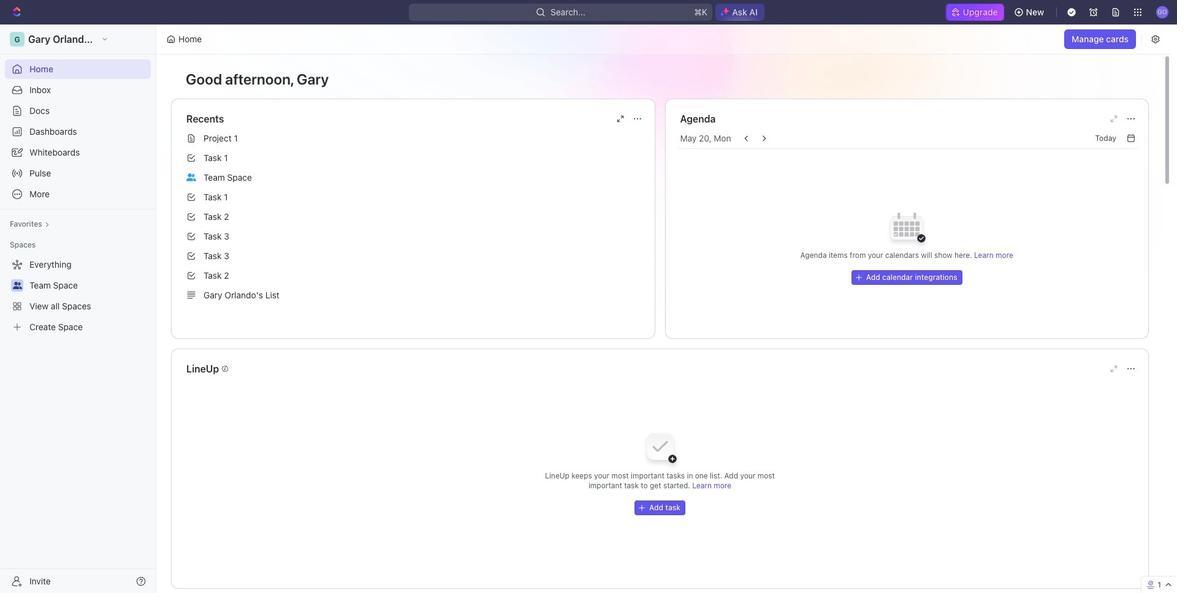 Task type: locate. For each thing, give the bounding box(es) containing it.
sidebar navigation
[[0, 25, 159, 594]]

tree inside the sidebar navigation
[[5, 255, 151, 337]]

user group image
[[13, 282, 22, 290]]

tree
[[5, 255, 151, 337]]

gary orlando's workspace, , element
[[10, 32, 25, 47]]



Task type: vqa. For each thing, say whether or not it's contained in the screenshot.
Resolve
no



Task type: describe. For each thing, give the bounding box(es) containing it.
user group image
[[186, 173, 196, 181]]



